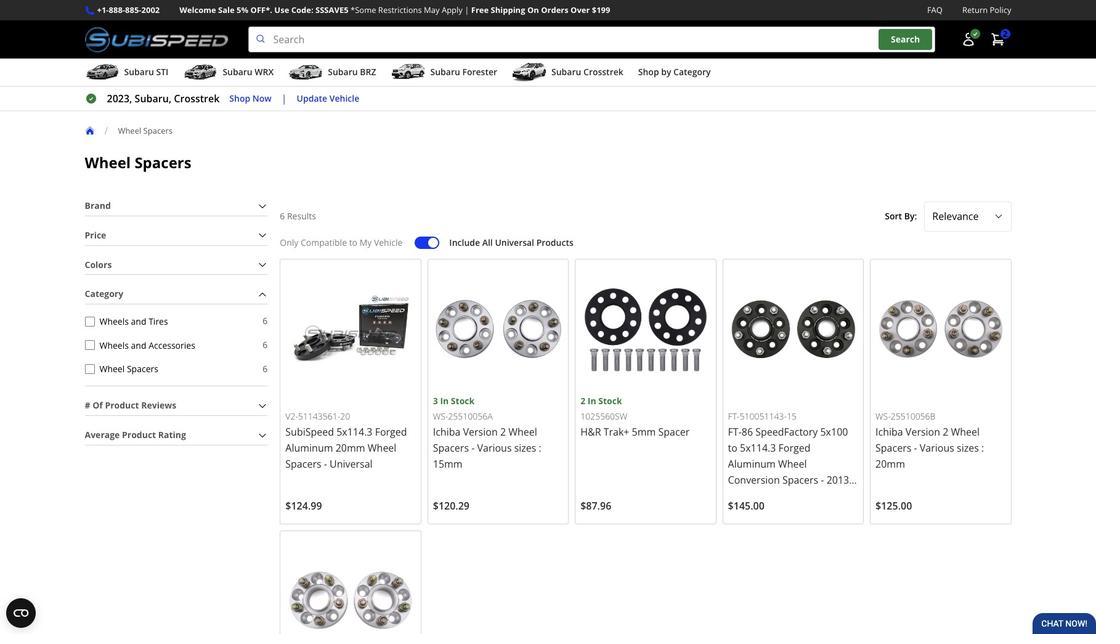 Task type: describe. For each thing, give the bounding box(es) containing it.
spacers down 'wheel spacers' link
[[135, 152, 192, 173]]

ichiba version 2 wheel spacers - various sizes : 20mm
[[876, 425, 985, 471]]

include
[[450, 237, 480, 248]]

ws-25510056b
[[876, 411, 936, 423]]

rating
[[158, 429, 186, 441]]

1025560sw
[[581, 411, 628, 423]]

only compatible to my vehicle
[[280, 237, 403, 248]]

25510056b
[[891, 411, 936, 423]]

shop by category button
[[639, 61, 711, 86]]

products
[[537, 237, 574, 248]]

- inside subispeed 5x114.3 forged aluminum 20mm wheel spacers - universal
[[324, 457, 327, 471]]

ichiba version 2 wheel spacers - various sizes : 30mm - 2013+ fr-s / brz / 86 image
[[286, 536, 416, 634]]

accessories
[[149, 339, 195, 351]]

return
[[963, 4, 989, 15]]

wheels and tires
[[100, 316, 168, 327]]

1 vertical spatial crosstrek
[[174, 92, 220, 106]]

ichiba version 2 wheel spacers - various sizes : 15mm image
[[433, 264, 564, 395]]

update vehicle button
[[297, 92, 360, 106]]

sti
[[156, 66, 169, 78]]

subaru for subaru wrx
[[223, 66, 253, 78]]

and for accessories
[[131, 339, 146, 351]]

by
[[662, 66, 672, 78]]

subaru forester
[[431, 66, 498, 78]]

subaru,
[[135, 92, 172, 106]]

conversion
[[729, 474, 780, 487]]

*some restrictions may apply | free shipping on orders over $199
[[351, 4, 611, 15]]

wrx
[[255, 66, 274, 78]]

update
[[297, 92, 327, 104]]

over
[[571, 4, 590, 15]]

in for 25510056a
[[440, 395, 449, 407]]

price button
[[85, 226, 268, 245]]

now
[[253, 92, 272, 104]]

of
[[93, 400, 103, 412]]

on
[[528, 4, 539, 15]]

vehicle inside button
[[330, 92, 360, 104]]

2 inside ichiba version 2 wheel spacers - various sizes : 20mm
[[944, 425, 949, 439]]

shop now link
[[230, 92, 272, 106]]

2 vertical spatial wheel spacers
[[100, 363, 158, 375]]

1 vertical spatial product
[[122, 429, 156, 441]]

subaru forester button
[[391, 61, 498, 86]]

Wheels and Accessories button
[[85, 341, 95, 350]]

subaru for subaru brz
[[328, 66, 358, 78]]

search
[[892, 34, 921, 45]]

#
[[85, 400, 90, 412]]

v2-51143561-20
[[286, 411, 350, 423]]

15
[[787, 411, 797, 423]]

1 horizontal spatial vehicle
[[374, 237, 403, 248]]

2 horizontal spatial /
[[778, 490, 781, 503]]

Select... button
[[925, 202, 1012, 232]]

welcome sale 5% off*. use code: sssave5
[[180, 4, 349, 15]]

tires
[[149, 316, 168, 327]]

sort
[[886, 210, 903, 222]]

# of product reviews
[[85, 400, 176, 412]]

faq
[[928, 4, 943, 15]]

+1-
[[97, 4, 109, 15]]

subispeed
[[286, 425, 334, 439]]

aluminum inside ft-86 speedfactory 5x100 to 5x114.3 forged aluminum wheel conversion spacers - 2013+ fr-s / brz / 86
[[729, 457, 776, 471]]

a subaru crosstrek thumbnail image image
[[512, 63, 547, 81]]

category button
[[85, 285, 268, 304]]

20mm inside ichiba version 2 wheel spacers - various sizes : 20mm
[[876, 458, 906, 471]]

+1-888-885-2002
[[97, 4, 160, 15]]

0 vertical spatial to
[[349, 237, 358, 248]]

sizes inside 3 in stock ws-25510056a ichiba version 2 wheel spacers - various sizes : 15mm
[[515, 441, 537, 455]]

3
[[433, 395, 438, 407]]

h&r trak+ 5mm spacer image
[[581, 264, 711, 395]]

0 vertical spatial product
[[105, 400, 139, 412]]

$124.99
[[286, 499, 322, 513]]

a subaru forester thumbnail image image
[[391, 63, 426, 81]]

select... image
[[994, 212, 1004, 222]]

sssave5
[[316, 4, 349, 15]]

average product rating button
[[85, 426, 268, 445]]

compatible
[[301, 237, 347, 248]]

wheel inside subispeed 5x114.3 forged aluminum 20mm wheel spacers - universal
[[368, 441, 397, 455]]

wheels for wheels and accessories
[[100, 339, 129, 351]]

$120.29
[[433, 499, 470, 513]]

category
[[674, 66, 711, 78]]

subispeed 5x114.3 forged aluminum 20mm wheel spacers - universal image
[[286, 264, 416, 395]]

0 horizontal spatial |
[[282, 92, 287, 106]]

- inside ichiba version 2 wheel spacers - various sizes : 20mm
[[915, 441, 918, 455]]

wheels and accessories
[[100, 339, 195, 351]]

- inside 3 in stock ws-25510056a ichiba version 2 wheel spacers - various sizes : 15mm
[[472, 441, 475, 455]]

# of product reviews button
[[85, 397, 268, 416]]

2 in stock 1025560sw h&r trak+ 5mm spacer
[[581, 395, 690, 439]]

spacers inside ft-86 speedfactory 5x100 to 5x114.3 forged aluminum wheel conversion spacers - 2013+ fr-s / brz / 86
[[783, 474, 819, 487]]

code:
[[291, 4, 314, 15]]

stock for 25510056a
[[451, 395, 475, 407]]

subispeed 5x114.3 forged aluminum 20mm wheel spacers - universal
[[286, 425, 407, 471]]

search button
[[879, 29, 933, 50]]

various inside 3 in stock ws-25510056a ichiba version 2 wheel spacers - various sizes : 15mm
[[478, 441, 512, 455]]

version inside ichiba version 2 wheel spacers - various sizes : 20mm
[[906, 425, 941, 439]]

forged inside ft-86 speedfactory 5x100 to 5x114.3 forged aluminum wheel conversion spacers - 2013+ fr-s / brz / 86
[[779, 441, 811, 455]]

subispeed logo image
[[85, 27, 229, 52]]

0 horizontal spatial /
[[105, 124, 108, 138]]

only
[[280, 237, 299, 248]]

0 vertical spatial wheel spacers
[[118, 125, 173, 136]]

ws- inside 3 in stock ws-25510056a ichiba version 2 wheel spacers - various sizes : 15mm
[[433, 411, 449, 423]]

6 for wheels and accessories
[[263, 339, 268, 351]]

shop for shop now
[[230, 92, 250, 104]]

6 results
[[280, 210, 316, 222]]

sort by:
[[886, 210, 918, 222]]

open widget image
[[6, 599, 36, 628]]

off*.
[[251, 4, 273, 15]]

a subaru brz thumbnail image image
[[289, 63, 323, 81]]

speedfactory
[[756, 425, 818, 439]]

25510056a
[[448, 411, 493, 423]]

price
[[85, 229, 106, 241]]

: inside ichiba version 2 wheel spacers - various sizes : 20mm
[[982, 441, 985, 455]]

6 for wheels and tires
[[263, 315, 268, 327]]

crosstrek inside subaru crosstrek dropdown button
[[584, 66, 624, 78]]

ichiba inside ichiba version 2 wheel spacers - various sizes : 20mm
[[876, 425, 904, 439]]

5x114.3 inside subispeed 5x114.3 forged aluminum 20mm wheel spacers - universal
[[337, 425, 373, 439]]

subaru sti button
[[85, 61, 169, 86]]

+1-888-885-2002 link
[[97, 4, 160, 17]]

update vehicle
[[297, 92, 360, 104]]

wheel spacers link
[[118, 125, 182, 136]]

wheel inside 3 in stock ws-25510056a ichiba version 2 wheel spacers - various sizes : 15mm
[[509, 425, 538, 439]]

20
[[341, 411, 350, 423]]

shipping
[[491, 4, 526, 15]]

$125.00
[[876, 499, 913, 513]]

5x114.3 inside ft-86 speedfactory 5x100 to 5x114.3 forged aluminum wheel conversion spacers - 2013+ fr-s / brz / 86
[[741, 441, 777, 455]]

$87.96
[[581, 499, 612, 513]]

faq link
[[928, 4, 943, 17]]

$145.00
[[729, 499, 765, 513]]

shop by category
[[639, 66, 711, 78]]

subaru for subaru forester
[[431, 66, 460, 78]]

15mm
[[433, 457, 463, 471]]

a subaru sti thumbnail image image
[[85, 63, 119, 81]]

51143561-
[[298, 411, 341, 423]]

wheels for wheels and tires
[[100, 316, 129, 327]]



Task type: locate. For each thing, give the bounding box(es) containing it.
spacers down subispeed
[[286, 457, 322, 471]]

ft-
[[729, 411, 740, 423], [729, 425, 742, 439]]

in inside 3 in stock ws-25510056a ichiba version 2 wheel spacers - various sizes : 15mm
[[440, 395, 449, 407]]

0 vertical spatial aluminum
[[286, 441, 333, 455]]

subaru
[[124, 66, 154, 78], [223, 66, 253, 78], [328, 66, 358, 78], [431, 66, 460, 78], [552, 66, 582, 78]]

2 subaru from the left
[[223, 66, 253, 78]]

colors button
[[85, 256, 268, 275]]

1 horizontal spatial ichiba
[[876, 425, 904, 439]]

0 horizontal spatial :
[[539, 441, 542, 455]]

various
[[478, 441, 512, 455], [920, 441, 955, 455]]

wheels right the wheels and accessories button
[[100, 339, 129, 351]]

1 vertical spatial to
[[729, 441, 738, 455]]

2013+
[[827, 474, 855, 487]]

various down '25510056b'
[[920, 441, 955, 455]]

version inside 3 in stock ws-25510056a ichiba version 2 wheel spacers - various sizes : 15mm
[[463, 425, 498, 439]]

1 horizontal spatial brz
[[757, 490, 775, 503]]

ichiba down the 25510056a
[[433, 425, 461, 439]]

to left the 'my'
[[349, 237, 358, 248]]

20mm inside subispeed 5x114.3 forged aluminum 20mm wheel spacers - universal
[[336, 441, 365, 455]]

1 horizontal spatial crosstrek
[[584, 66, 624, 78]]

and left tires
[[131, 316, 146, 327]]

/
[[105, 124, 108, 138], [751, 490, 755, 503], [778, 490, 781, 503]]

aluminum inside subispeed 5x114.3 forged aluminum 20mm wheel spacers - universal
[[286, 441, 333, 455]]

ichiba version 2 wheel spacers - various sizes : 20mm image
[[876, 264, 1007, 395]]

brz down conversion
[[757, 490, 775, 503]]

universal inside subispeed 5x114.3 forged aluminum 20mm wheel spacers - universal
[[330, 457, 373, 471]]

brz inside ft-86 speedfactory 5x100 to 5x114.3 forged aluminum wheel conversion spacers - 2013+ fr-s / brz / 86
[[757, 490, 775, 503]]

0 vertical spatial 20mm
[[336, 441, 365, 455]]

2 in from the left
[[588, 395, 597, 407]]

2 ft- from the top
[[729, 425, 742, 439]]

subaru left forester in the left top of the page
[[431, 66, 460, 78]]

brz left a subaru forester thumbnail image
[[360, 66, 376, 78]]

1 vertical spatial ft-
[[729, 425, 742, 439]]

1 horizontal spatial |
[[465, 4, 469, 15]]

0 horizontal spatial 5x114.3
[[337, 425, 373, 439]]

0 vertical spatial universal
[[495, 237, 535, 248]]

1 horizontal spatial sizes
[[958, 441, 980, 455]]

1 horizontal spatial forged
[[779, 441, 811, 455]]

policy
[[991, 4, 1012, 15]]

0 horizontal spatial to
[[349, 237, 358, 248]]

apply
[[442, 4, 463, 15]]

1 vertical spatial |
[[282, 92, 287, 106]]

1 vertical spatial wheels
[[100, 339, 129, 351]]

0 vertical spatial ft-
[[729, 411, 740, 423]]

ws- up ichiba version 2 wheel spacers - various sizes : 20mm
[[876, 411, 891, 423]]

0 horizontal spatial ichiba
[[433, 425, 461, 439]]

0 horizontal spatial brz
[[360, 66, 376, 78]]

include all universal products
[[450, 237, 574, 248]]

0 horizontal spatial shop
[[230, 92, 250, 104]]

0 vertical spatial 5x114.3
[[337, 425, 373, 439]]

aluminum down subispeed
[[286, 441, 333, 455]]

universal down 20
[[330, 457, 373, 471]]

spacers down subaru,
[[143, 125, 173, 136]]

subaru right a subaru crosstrek thumbnail image
[[552, 66, 582, 78]]

product right the of
[[105, 400, 139, 412]]

1 version from the left
[[463, 425, 498, 439]]

shop left now
[[230, 92, 250, 104]]

stock inside 2 in stock 1025560sw h&r trak+ 5mm spacer
[[599, 395, 623, 407]]

1 horizontal spatial /
[[751, 490, 755, 503]]

|
[[465, 4, 469, 15], [282, 92, 287, 106]]

v2-
[[286, 411, 298, 423]]

5x114.3 down 20
[[337, 425, 373, 439]]

2 version from the left
[[906, 425, 941, 439]]

20mm up $125.00
[[876, 458, 906, 471]]

1 horizontal spatial 20mm
[[876, 458, 906, 471]]

1 vertical spatial shop
[[230, 92, 250, 104]]

brz inside dropdown button
[[360, 66, 376, 78]]

version down '25510056b'
[[906, 425, 941, 439]]

5x114.3
[[337, 425, 373, 439], [741, 441, 777, 455]]

stock for h&r
[[599, 395, 623, 407]]

wheel spacers down 'wheel spacers' link
[[85, 152, 192, 173]]

| left free
[[465, 4, 469, 15]]

version down the 25510056a
[[463, 425, 498, 439]]

universal
[[495, 237, 535, 248], [330, 457, 373, 471]]

spacers down wheels and accessories
[[127, 363, 158, 375]]

1 horizontal spatial to
[[729, 441, 738, 455]]

1 wheels from the top
[[100, 316, 129, 327]]

2 inside "2" button
[[1004, 28, 1008, 40]]

forged inside subispeed 5x114.3 forged aluminum 20mm wheel spacers - universal
[[375, 425, 407, 439]]

shop inside 'dropdown button'
[[639, 66, 660, 78]]

6 for wheel spacers
[[263, 363, 268, 375]]

1 ichiba from the left
[[433, 425, 461, 439]]

shop for shop by category
[[639, 66, 660, 78]]

0 vertical spatial 86
[[742, 425, 754, 439]]

shop inside 'link'
[[230, 92, 250, 104]]

: inside 3 in stock ws-25510056a ichiba version 2 wheel spacers - various sizes : 15mm
[[539, 441, 542, 455]]

orders
[[541, 4, 569, 15]]

1 and from the top
[[131, 316, 146, 327]]

stock inside 3 in stock ws-25510056a ichiba version 2 wheel spacers - various sizes : 15mm
[[451, 395, 475, 407]]

spacers left 2013+
[[783, 474, 819, 487]]

1 vertical spatial wheel spacers
[[85, 152, 192, 173]]

vehicle right the 'my'
[[374, 237, 403, 248]]

0 horizontal spatial version
[[463, 425, 498, 439]]

welcome
[[180, 4, 216, 15]]

crosstrek down "search input" 'field'
[[584, 66, 624, 78]]

crosstrek
[[584, 66, 624, 78], [174, 92, 220, 106]]

20mm down 20
[[336, 441, 365, 455]]

subaru brz
[[328, 66, 376, 78]]

/ right home icon
[[105, 124, 108, 138]]

0 horizontal spatial ws-
[[433, 411, 449, 423]]

4 subaru from the left
[[431, 66, 460, 78]]

my
[[360, 237, 372, 248]]

all
[[483, 237, 493, 248]]

- down the 25510056a
[[472, 441, 475, 455]]

1 vertical spatial brz
[[757, 490, 775, 503]]

subaru left wrx
[[223, 66, 253, 78]]

crosstrek down a subaru wrx thumbnail image at the left of the page
[[174, 92, 220, 106]]

888-
[[109, 4, 125, 15]]

subaru left sti
[[124, 66, 154, 78]]

86
[[742, 425, 754, 439], [784, 490, 795, 503]]

1 vertical spatial universal
[[330, 457, 373, 471]]

ft- for 86
[[729, 425, 742, 439]]

1 sizes from the left
[[515, 441, 537, 455]]

universal right all
[[495, 237, 535, 248]]

ws-
[[433, 411, 449, 423], [876, 411, 891, 423]]

0 horizontal spatial various
[[478, 441, 512, 455]]

1 horizontal spatial :
[[982, 441, 985, 455]]

use
[[275, 4, 289, 15]]

2 various from the left
[[920, 441, 955, 455]]

1 horizontal spatial shop
[[639, 66, 660, 78]]

1 vertical spatial vehicle
[[374, 237, 403, 248]]

colors
[[85, 259, 112, 270]]

2 ichiba from the left
[[876, 425, 904, 439]]

0 horizontal spatial aluminum
[[286, 441, 333, 455]]

stock up the 25510056a
[[451, 395, 475, 407]]

wheel spacers down wheels and accessories
[[100, 363, 158, 375]]

ichiba
[[433, 425, 461, 439], [876, 425, 904, 439]]

0 horizontal spatial crosstrek
[[174, 92, 220, 106]]

1 vertical spatial and
[[131, 339, 146, 351]]

2023, subaru, crosstrek
[[107, 92, 220, 106]]

1 in from the left
[[440, 395, 449, 407]]

fr-
[[729, 490, 743, 503]]

2
[[1004, 28, 1008, 40], [581, 395, 586, 407], [501, 425, 506, 439], [944, 425, 949, 439]]

to inside ft-86 speedfactory 5x100 to 5x114.3 forged aluminum wheel conversion spacers - 2013+ fr-s / brz / 86
[[729, 441, 738, 455]]

product
[[105, 400, 139, 412], [122, 429, 156, 441]]

20mm
[[336, 441, 365, 455], [876, 458, 906, 471]]

0 vertical spatial and
[[131, 316, 146, 327]]

| right now
[[282, 92, 287, 106]]

1 vertical spatial 5x114.3
[[741, 441, 777, 455]]

1 : from the left
[[539, 441, 542, 455]]

ichiba inside 3 in stock ws-25510056a ichiba version 2 wheel spacers - various sizes : 15mm
[[433, 425, 461, 439]]

0 horizontal spatial 20mm
[[336, 441, 365, 455]]

and for tires
[[131, 316, 146, 327]]

spacers inside subispeed 5x114.3 forged aluminum 20mm wheel spacers - universal
[[286, 457, 322, 471]]

-
[[472, 441, 475, 455], [915, 441, 918, 455], [324, 457, 327, 471], [822, 474, 825, 487]]

wheels
[[100, 316, 129, 327], [100, 339, 129, 351]]

3 subaru from the left
[[328, 66, 358, 78]]

ws- down 3 on the bottom left of the page
[[433, 411, 449, 423]]

2 stock from the left
[[599, 395, 623, 407]]

0 horizontal spatial sizes
[[515, 441, 537, 455]]

*some
[[351, 4, 376, 15]]

0 vertical spatial brz
[[360, 66, 376, 78]]

/ right "s"
[[751, 490, 755, 503]]

1 horizontal spatial 5x114.3
[[741, 441, 777, 455]]

1 horizontal spatial stock
[[599, 395, 623, 407]]

0 horizontal spatial forged
[[375, 425, 407, 439]]

in right 3 on the bottom left of the page
[[440, 395, 449, 407]]

0 horizontal spatial universal
[[330, 457, 373, 471]]

1 horizontal spatial universal
[[495, 237, 535, 248]]

1 horizontal spatial version
[[906, 425, 941, 439]]

spacers inside ichiba version 2 wheel spacers - various sizes : 20mm
[[876, 441, 912, 455]]

885-
[[125, 4, 142, 15]]

return policy link
[[963, 4, 1012, 17]]

home image
[[85, 126, 95, 136]]

1 subaru from the left
[[124, 66, 154, 78]]

ft- for 510051143-
[[729, 411, 740, 423]]

to up conversion
[[729, 441, 738, 455]]

0 vertical spatial forged
[[375, 425, 407, 439]]

average
[[85, 429, 120, 441]]

2 sizes from the left
[[958, 441, 980, 455]]

5x100
[[821, 425, 849, 439]]

in inside 2 in stock 1025560sw h&r trak+ 5mm spacer
[[588, 395, 597, 407]]

subaru crosstrek button
[[512, 61, 624, 86]]

subaru inside subaru brz dropdown button
[[328, 66, 358, 78]]

1 horizontal spatial 86
[[784, 490, 795, 503]]

in up 1025560sw
[[588, 395, 597, 407]]

subaru brz button
[[289, 61, 376, 86]]

510051143-
[[740, 411, 787, 423]]

86 down ft-510051143-15
[[742, 425, 754, 439]]

0 horizontal spatial 86
[[742, 425, 754, 439]]

5x114.3 down ft-510051143-15
[[741, 441, 777, 455]]

product down # of product reviews
[[122, 429, 156, 441]]

reviews
[[141, 400, 176, 412]]

forged
[[375, 425, 407, 439], [779, 441, 811, 455]]

wheel spacers down subaru,
[[118, 125, 173, 136]]

1 vertical spatial 86
[[784, 490, 795, 503]]

sizes inside ichiba version 2 wheel spacers - various sizes : 20mm
[[958, 441, 980, 455]]

shop left by
[[639, 66, 660, 78]]

free
[[472, 4, 489, 15]]

brand
[[85, 200, 111, 212]]

2 button
[[985, 27, 1012, 52]]

2 ws- from the left
[[876, 411, 891, 423]]

category
[[85, 288, 123, 300]]

ft-86 speedfactory 5x100 to 5x114.3 forged aluminum wheel conversion spacers - 2013+ fr-s / brz / 86
[[729, 425, 855, 503]]

subaru inside subaru wrx dropdown button
[[223, 66, 253, 78]]

2 and from the top
[[131, 339, 146, 351]]

- left 2013+
[[822, 474, 825, 487]]

stock
[[451, 395, 475, 407], [599, 395, 623, 407]]

5 subaru from the left
[[552, 66, 582, 78]]

trak+
[[604, 425, 630, 439]]

subaru for subaru sti
[[124, 66, 154, 78]]

a subaru wrx thumbnail image image
[[183, 63, 218, 81]]

button image
[[962, 32, 976, 47]]

subaru inside subaru crosstrek dropdown button
[[552, 66, 582, 78]]

spacers inside 3 in stock ws-25510056a ichiba version 2 wheel spacers - various sizes : 15mm
[[433, 441, 469, 455]]

2 wheels from the top
[[100, 339, 129, 351]]

1 horizontal spatial in
[[588, 395, 597, 407]]

0 vertical spatial wheels
[[100, 316, 129, 327]]

0 vertical spatial crosstrek
[[584, 66, 624, 78]]

results
[[287, 210, 316, 222]]

0 vertical spatial shop
[[639, 66, 660, 78]]

ichiba down ws-25510056b on the right
[[876, 425, 904, 439]]

may
[[424, 4, 440, 15]]

various inside ichiba version 2 wheel spacers - various sizes : 20mm
[[920, 441, 955, 455]]

- down subispeed
[[324, 457, 327, 471]]

1 horizontal spatial aluminum
[[729, 457, 776, 471]]

wheel spacers
[[118, 125, 173, 136], [85, 152, 192, 173], [100, 363, 158, 375]]

1 stock from the left
[[451, 395, 475, 407]]

search input field
[[248, 27, 936, 52]]

1 horizontal spatial various
[[920, 441, 955, 455]]

return policy
[[963, 4, 1012, 15]]

- inside ft-86 speedfactory 5x100 to 5x114.3 forged aluminum wheel conversion spacers - 2013+ fr-s / brz / 86
[[822, 474, 825, 487]]

vehicle down the subaru brz
[[330, 92, 360, 104]]

1 ws- from the left
[[433, 411, 449, 423]]

1 ft- from the top
[[729, 411, 740, 423]]

average product rating
[[85, 429, 186, 441]]

0 vertical spatial |
[[465, 4, 469, 15]]

subaru up the update vehicle
[[328, 66, 358, 78]]

2 inside 2 in stock 1025560sw h&r trak+ 5mm spacer
[[581, 395, 586, 407]]

various down the 25510056a
[[478, 441, 512, 455]]

1 vertical spatial aluminum
[[729, 457, 776, 471]]

0 horizontal spatial vehicle
[[330, 92, 360, 104]]

sizes
[[515, 441, 537, 455], [958, 441, 980, 455]]

6
[[280, 210, 285, 222], [263, 315, 268, 327], [263, 339, 268, 351], [263, 363, 268, 375]]

2 : from the left
[[982, 441, 985, 455]]

spacers
[[143, 125, 173, 136], [135, 152, 192, 173], [127, 363, 158, 375], [433, 441, 469, 455], [876, 441, 912, 455], [286, 457, 322, 471], [783, 474, 819, 487]]

0 vertical spatial vehicle
[[330, 92, 360, 104]]

ft- left 15 on the right of page
[[729, 411, 740, 423]]

subaru for subaru crosstrek
[[552, 66, 582, 78]]

ft-86 speedfactory 5x100 to 5x114.3 forged aluminum wheel conversion spacers - 2013+ fr-s / brz / 86 image
[[729, 264, 859, 395]]

spacers up 15mm
[[433, 441, 469, 455]]

1 horizontal spatial ws-
[[876, 411, 891, 423]]

by:
[[905, 210, 918, 222]]

wheels right wheels and tires button
[[100, 316, 129, 327]]

2 inside 3 in stock ws-25510056a ichiba version 2 wheel spacers - various sizes : 15mm
[[501, 425, 506, 439]]

in for h&r
[[588, 395, 597, 407]]

spacers down ws-25510056b on the right
[[876, 441, 912, 455]]

subaru inside subaru forester dropdown button
[[431, 66, 460, 78]]

subaru inside subaru sti dropdown button
[[124, 66, 154, 78]]

1 vertical spatial forged
[[779, 441, 811, 455]]

s
[[743, 490, 748, 503]]

ft- down ft-510051143-15
[[729, 425, 742, 439]]

2002
[[142, 4, 160, 15]]

wheel inside ft-86 speedfactory 5x100 to 5x114.3 forged aluminum wheel conversion spacers - 2013+ fr-s / brz / 86
[[779, 457, 808, 471]]

1 vertical spatial 20mm
[[876, 458, 906, 471]]

86 right $145.00
[[784, 490, 795, 503]]

/ down conversion
[[778, 490, 781, 503]]

- down '25510056b'
[[915, 441, 918, 455]]

stock up 1025560sw
[[599, 395, 623, 407]]

0 horizontal spatial in
[[440, 395, 449, 407]]

ft- inside ft-86 speedfactory 5x100 to 5x114.3 forged aluminum wheel conversion spacers - 2013+ fr-s / brz / 86
[[729, 425, 742, 439]]

5%
[[237, 4, 249, 15]]

0 horizontal spatial stock
[[451, 395, 475, 407]]

and down wheels and tires
[[131, 339, 146, 351]]

wheel inside ichiba version 2 wheel spacers - various sizes : 20mm
[[952, 425, 980, 439]]

Wheels and Tires button
[[85, 317, 95, 326]]

2023,
[[107, 92, 132, 106]]

Wheel Spacers button
[[85, 364, 95, 374]]

1 various from the left
[[478, 441, 512, 455]]

aluminum up conversion
[[729, 457, 776, 471]]

spacer
[[659, 425, 690, 439]]



Task type: vqa. For each thing, say whether or not it's contained in the screenshot.
2nd Wheels from the bottom of the page
yes



